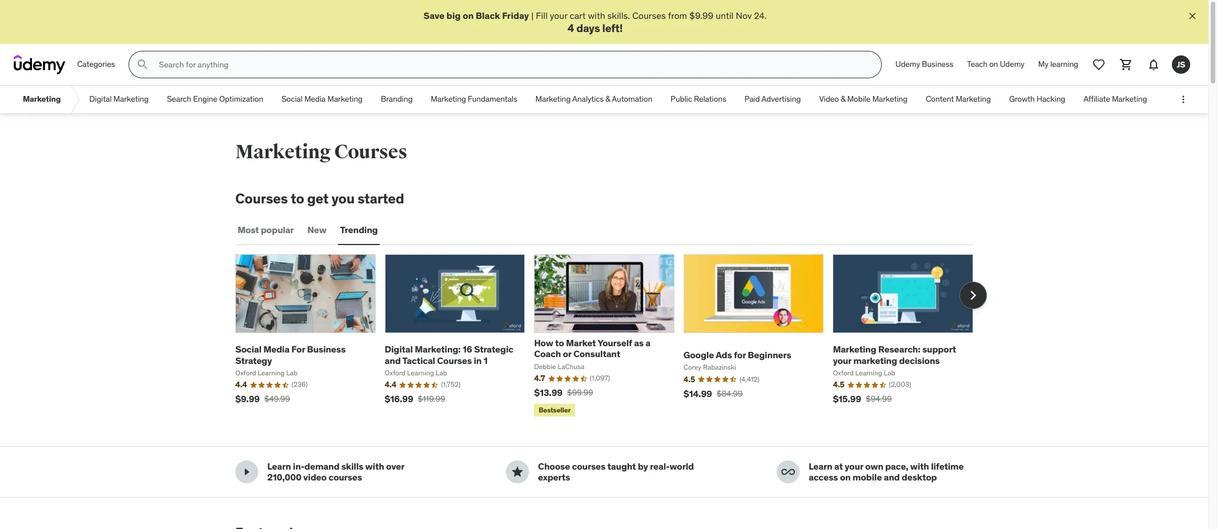 Task type: locate. For each thing, give the bounding box(es) containing it.
paid advertising link
[[736, 86, 811, 113]]

video
[[820, 94, 839, 104]]

to left get
[[291, 190, 304, 208]]

marketing inside "link"
[[956, 94, 992, 104]]

0 vertical spatial social
[[282, 94, 303, 104]]

0 horizontal spatial medium image
[[511, 466, 525, 479]]

0 vertical spatial digital
[[89, 94, 112, 104]]

learn left the "at"
[[809, 461, 833, 472]]

medium image left experts
[[511, 466, 525, 479]]

with up the "days" on the left top of page
[[588, 10, 606, 21]]

how
[[534, 337, 554, 349]]

categories
[[77, 59, 115, 69]]

at
[[835, 461, 843, 472]]

medium image
[[240, 466, 254, 479]]

courses up started
[[334, 140, 408, 164]]

0 horizontal spatial &
[[606, 94, 611, 104]]

2 vertical spatial on
[[841, 472, 851, 483]]

research:
[[879, 344, 921, 355]]

business up "content" on the top right of page
[[923, 59, 954, 69]]

with right pace,
[[911, 461, 930, 472]]

1 horizontal spatial digital
[[385, 344, 413, 355]]

to right "how"
[[556, 337, 564, 349]]

for
[[734, 349, 746, 361]]

1 horizontal spatial business
[[923, 59, 954, 69]]

digital inside digital marketing: 16 strategic and tactical courses in 1
[[385, 344, 413, 355]]

search engine optimization
[[167, 94, 263, 104]]

1 vertical spatial your
[[834, 355, 852, 366]]

0 vertical spatial media
[[305, 94, 326, 104]]

marketing
[[854, 355, 898, 366]]

1 horizontal spatial social
[[282, 94, 303, 104]]

social left for
[[235, 344, 262, 355]]

digital marketing: 16 strategic and tactical courses in 1
[[385, 344, 514, 366]]

video
[[304, 472, 327, 483]]

courses left from
[[633, 10, 666, 21]]

my learning link
[[1032, 51, 1086, 78]]

from
[[669, 10, 688, 21]]

marketing analytics & automation link
[[527, 86, 662, 113]]

0 horizontal spatial to
[[291, 190, 304, 208]]

0 horizontal spatial udemy
[[896, 59, 921, 69]]

& right video
[[841, 94, 846, 104]]

public relations link
[[662, 86, 736, 113]]

learn for learn in-demand skills with over 210,000 video courses
[[267, 461, 291, 472]]

public relations
[[671, 94, 727, 104]]

paid
[[745, 94, 760, 104]]

marketing fundamentals link
[[422, 86, 527, 113]]

learn inside learn at your own pace, with lifetime access on mobile and desktop
[[809, 461, 833, 472]]

0 horizontal spatial with
[[366, 461, 384, 472]]

social media marketing
[[282, 94, 363, 104]]

courses left taught
[[572, 461, 606, 472]]

2 horizontal spatial with
[[911, 461, 930, 472]]

marketing inside marketing research: support your marketing decisions
[[834, 344, 877, 355]]

ads
[[716, 349, 733, 361]]

&
[[606, 94, 611, 104], [841, 94, 846, 104]]

js
[[1178, 59, 1186, 70]]

0 vertical spatial your
[[550, 10, 568, 21]]

udemy business link
[[889, 51, 961, 78]]

most popular button
[[235, 217, 296, 244]]

skills
[[342, 461, 364, 472]]

media inside social media for business strategy
[[264, 344, 290, 355]]

media left for
[[264, 344, 290, 355]]

social right optimization
[[282, 94, 303, 104]]

relations
[[694, 94, 727, 104]]

how to market yourself as a coach or consultant
[[534, 337, 651, 360]]

2 vertical spatial your
[[845, 461, 864, 472]]

on right big
[[463, 10, 474, 21]]

beginners
[[748, 349, 792, 361]]

analytics
[[573, 94, 604, 104]]

learn at your own pace, with lifetime access on mobile and desktop
[[809, 461, 964, 483]]

digital right arrow pointing to subcategory menu links image
[[89, 94, 112, 104]]

marketing
[[23, 94, 61, 104], [114, 94, 149, 104], [328, 94, 363, 104], [431, 94, 466, 104], [536, 94, 571, 104], [873, 94, 908, 104], [956, 94, 992, 104], [1113, 94, 1148, 104], [235, 140, 331, 164], [834, 344, 877, 355]]

business inside the udemy business link
[[923, 59, 954, 69]]

digital for digital marketing
[[89, 94, 112, 104]]

marketing:
[[415, 344, 461, 355]]

1 vertical spatial media
[[264, 344, 290, 355]]

1 horizontal spatial with
[[588, 10, 606, 21]]

1 & from the left
[[606, 94, 611, 104]]

16
[[463, 344, 472, 355]]

in
[[474, 355, 482, 366]]

and right own
[[884, 472, 900, 483]]

trending button
[[338, 217, 380, 244]]

until
[[716, 10, 734, 21]]

categories button
[[70, 51, 122, 78]]

1 horizontal spatial media
[[305, 94, 326, 104]]

& right analytics
[[606, 94, 611, 104]]

0 horizontal spatial social
[[235, 344, 262, 355]]

0 vertical spatial to
[[291, 190, 304, 208]]

as
[[634, 337, 644, 349]]

next image
[[965, 286, 983, 305]]

1 horizontal spatial &
[[841, 94, 846, 104]]

marketing courses
[[235, 140, 408, 164]]

0 vertical spatial and
[[385, 355, 401, 366]]

lifetime
[[932, 461, 964, 472]]

digital left marketing:
[[385, 344, 413, 355]]

1 medium image from the left
[[511, 466, 525, 479]]

udemy left my
[[1001, 59, 1025, 69]]

access
[[809, 472, 839, 483]]

4
[[568, 21, 574, 35]]

business right for
[[307, 344, 346, 355]]

1 vertical spatial and
[[884, 472, 900, 483]]

0 horizontal spatial digital
[[89, 94, 112, 104]]

$9.99
[[690, 10, 714, 21]]

medium image left access
[[782, 466, 796, 479]]

your inside marketing research: support your marketing decisions
[[834, 355, 852, 366]]

on left mobile
[[841, 472, 851, 483]]

on right teach
[[990, 59, 999, 69]]

business inside social media for business strategy
[[307, 344, 346, 355]]

1 horizontal spatial courses
[[572, 461, 606, 472]]

skills.
[[608, 10, 630, 21]]

on
[[463, 10, 474, 21], [990, 59, 999, 69], [841, 472, 851, 483]]

0 horizontal spatial courses
[[329, 472, 362, 483]]

your right the "at"
[[845, 461, 864, 472]]

2 medium image from the left
[[782, 466, 796, 479]]

social
[[282, 94, 303, 104], [235, 344, 262, 355]]

learn inside learn in-demand skills with over 210,000 video courses
[[267, 461, 291, 472]]

1 horizontal spatial on
[[841, 472, 851, 483]]

a
[[646, 337, 651, 349]]

210,000
[[267, 472, 302, 483]]

google ads for beginners link
[[684, 349, 792, 361]]

and
[[385, 355, 401, 366], [884, 472, 900, 483]]

digital marketing
[[89, 94, 149, 104]]

notifications image
[[1148, 58, 1161, 72]]

social for social media marketing
[[282, 94, 303, 104]]

black
[[476, 10, 500, 21]]

your left marketing
[[834, 355, 852, 366]]

more subcategory menu links image
[[1178, 94, 1190, 105]]

real-
[[650, 461, 670, 472]]

social inside social media for business strategy
[[235, 344, 262, 355]]

left!
[[603, 21, 623, 35]]

1 vertical spatial social
[[235, 344, 262, 355]]

0 horizontal spatial on
[[463, 10, 474, 21]]

market
[[566, 337, 596, 349]]

2 udemy from the left
[[1001, 59, 1025, 69]]

0 horizontal spatial media
[[264, 344, 290, 355]]

1 vertical spatial to
[[556, 337, 564, 349]]

24.
[[754, 10, 767, 21]]

1 learn from the left
[[267, 461, 291, 472]]

on inside the save big on black friday | fill your cart with skills. courses from $9.99 until nov 24. 4 days left!
[[463, 10, 474, 21]]

content marketing link
[[917, 86, 1001, 113]]

close image
[[1188, 10, 1199, 22]]

0 horizontal spatial business
[[307, 344, 346, 355]]

courses inside digital marketing: 16 strategic and tactical courses in 1
[[437, 355, 472, 366]]

0 horizontal spatial learn
[[267, 461, 291, 472]]

your right fill
[[550, 10, 568, 21]]

learn for learn at your own pace, with lifetime access on mobile and desktop
[[809, 461, 833, 472]]

engine
[[193, 94, 217, 104]]

to inside how to market yourself as a coach or consultant
[[556, 337, 564, 349]]

2 learn from the left
[[809, 461, 833, 472]]

submit search image
[[136, 58, 150, 72]]

to for get
[[291, 190, 304, 208]]

media up marketing courses
[[305, 94, 326, 104]]

1 horizontal spatial learn
[[809, 461, 833, 472]]

courses right "video"
[[329, 472, 362, 483]]

0 vertical spatial on
[[463, 10, 474, 21]]

with left over at the left of the page
[[366, 461, 384, 472]]

courses
[[633, 10, 666, 21], [334, 140, 408, 164], [235, 190, 288, 208], [437, 355, 472, 366]]

your inside the save big on black friday | fill your cart with skills. courses from $9.99 until nov 24. 4 days left!
[[550, 10, 568, 21]]

udemy business
[[896, 59, 954, 69]]

my
[[1039, 59, 1049, 69]]

1 vertical spatial business
[[307, 344, 346, 355]]

wishlist image
[[1093, 58, 1106, 72]]

1 horizontal spatial udemy
[[1001, 59, 1025, 69]]

trending
[[340, 224, 378, 236]]

started
[[358, 190, 405, 208]]

and left tactical
[[385, 355, 401, 366]]

0 vertical spatial business
[[923, 59, 954, 69]]

new button
[[305, 217, 329, 244]]

courses left the in
[[437, 355, 472, 366]]

medium image for learn
[[782, 466, 796, 479]]

fundamentals
[[468, 94, 518, 104]]

learn left in-
[[267, 461, 291, 472]]

cart
[[570, 10, 586, 21]]

marketing research: support your marketing decisions
[[834, 344, 957, 366]]

1 horizontal spatial medium image
[[782, 466, 796, 479]]

medium image
[[511, 466, 525, 479], [782, 466, 796, 479]]

1 vertical spatial on
[[990, 59, 999, 69]]

udemy up video & mobile marketing
[[896, 59, 921, 69]]

social media for business strategy link
[[235, 344, 346, 366]]

Search for anything text field
[[157, 55, 868, 74]]

0 horizontal spatial and
[[385, 355, 401, 366]]

courses inside choose courses taught by real-world experts
[[572, 461, 606, 472]]

social media marketing link
[[273, 86, 372, 113]]

optimization
[[219, 94, 263, 104]]

1 horizontal spatial to
[[556, 337, 564, 349]]

to
[[291, 190, 304, 208], [556, 337, 564, 349]]

courses up most popular
[[235, 190, 288, 208]]

1 vertical spatial digital
[[385, 344, 413, 355]]

over
[[386, 461, 405, 472]]

1 horizontal spatial and
[[884, 472, 900, 483]]

you
[[332, 190, 355, 208]]



Task type: vqa. For each thing, say whether or not it's contained in the screenshot.
Business to the bottom
yes



Task type: describe. For each thing, give the bounding box(es) containing it.
nov
[[736, 10, 752, 21]]

growth hacking
[[1010, 94, 1066, 104]]

with inside the save big on black friday | fill your cart with skills. courses from $9.99 until nov 24. 4 days left!
[[588, 10, 606, 21]]

friday
[[502, 10, 529, 21]]

teach on udemy link
[[961, 51, 1032, 78]]

google ads for beginners
[[684, 349, 792, 361]]

how to market yourself as a coach or consultant link
[[534, 337, 651, 360]]

marketing link
[[14, 86, 70, 113]]

most
[[238, 224, 259, 236]]

big
[[447, 10, 461, 21]]

affiliate marketing
[[1084, 94, 1148, 104]]

choose courses taught by real-world experts
[[538, 461, 694, 483]]

with inside learn at your own pace, with lifetime access on mobile and desktop
[[911, 461, 930, 472]]

get
[[307, 190, 329, 208]]

experts
[[538, 472, 570, 483]]

consultant
[[574, 348, 621, 360]]

to for market
[[556, 337, 564, 349]]

world
[[670, 461, 694, 472]]

advertising
[[762, 94, 801, 104]]

growth hacking link
[[1001, 86, 1075, 113]]

and inside learn at your own pace, with lifetime access on mobile and desktop
[[884, 472, 900, 483]]

and inside digital marketing: 16 strategic and tactical courses in 1
[[385, 355, 401, 366]]

content marketing
[[926, 94, 992, 104]]

social for social media for business strategy
[[235, 344, 262, 355]]

paid advertising
[[745, 94, 801, 104]]

taught
[[608, 461, 636, 472]]

search engine optimization link
[[158, 86, 273, 113]]

video & mobile marketing
[[820, 94, 908, 104]]

yourself
[[598, 337, 633, 349]]

google
[[684, 349, 714, 361]]

carousel element
[[235, 254, 988, 419]]

udemy image
[[14, 55, 66, 74]]

branding
[[381, 94, 413, 104]]

2 & from the left
[[841, 94, 846, 104]]

marketing research: support your marketing decisions link
[[834, 344, 957, 366]]

shopping cart with 0 items image
[[1120, 58, 1134, 72]]

courses inside the save big on black friday | fill your cart with skills. courses from $9.99 until nov 24. 4 days left!
[[633, 10, 666, 21]]

content
[[926, 94, 955, 104]]

search
[[167, 94, 191, 104]]

digital marketing: 16 strategic and tactical courses in 1 link
[[385, 344, 514, 366]]

my learning
[[1039, 59, 1079, 69]]

fill
[[536, 10, 548, 21]]

|
[[532, 10, 534, 21]]

decisions
[[900, 355, 940, 366]]

media for marketing
[[305, 94, 326, 104]]

save
[[424, 10, 445, 21]]

coach
[[534, 348, 561, 360]]

2 horizontal spatial on
[[990, 59, 999, 69]]

most popular
[[238, 224, 294, 236]]

hacking
[[1037, 94, 1066, 104]]

your inside learn at your own pace, with lifetime access on mobile and desktop
[[845, 461, 864, 472]]

automation
[[612, 94, 653, 104]]

medium image for choose
[[511, 466, 525, 479]]

digital for digital marketing: 16 strategic and tactical courses in 1
[[385, 344, 413, 355]]

teach
[[968, 59, 988, 69]]

learn in-demand skills with over 210,000 video courses
[[267, 461, 405, 483]]

marketing analytics & automation
[[536, 94, 653, 104]]

by
[[638, 461, 649, 472]]

affiliate
[[1084, 94, 1111, 104]]

social media for business strategy
[[235, 344, 346, 366]]

days
[[577, 21, 600, 35]]

or
[[563, 348, 572, 360]]

mobile
[[853, 472, 882, 483]]

courses to get you started
[[235, 190, 405, 208]]

mobile
[[848, 94, 871, 104]]

courses inside learn in-demand skills with over 210,000 video courses
[[329, 472, 362, 483]]

strategic
[[474, 344, 514, 355]]

growth
[[1010, 94, 1035, 104]]

support
[[923, 344, 957, 355]]

strategy
[[235, 355, 272, 366]]

own
[[866, 461, 884, 472]]

with inside learn in-demand skills with over 210,000 video courses
[[366, 461, 384, 472]]

media for for
[[264, 344, 290, 355]]

branding link
[[372, 86, 422, 113]]

public
[[671, 94, 693, 104]]

save big on black friday | fill your cart with skills. courses from $9.99 until nov 24. 4 days left!
[[424, 10, 767, 35]]

choose
[[538, 461, 570, 472]]

arrow pointing to subcategory menu links image
[[70, 86, 80, 113]]

tactical
[[403, 355, 435, 366]]

1 udemy from the left
[[896, 59, 921, 69]]

on inside learn at your own pace, with lifetime access on mobile and desktop
[[841, 472, 851, 483]]



